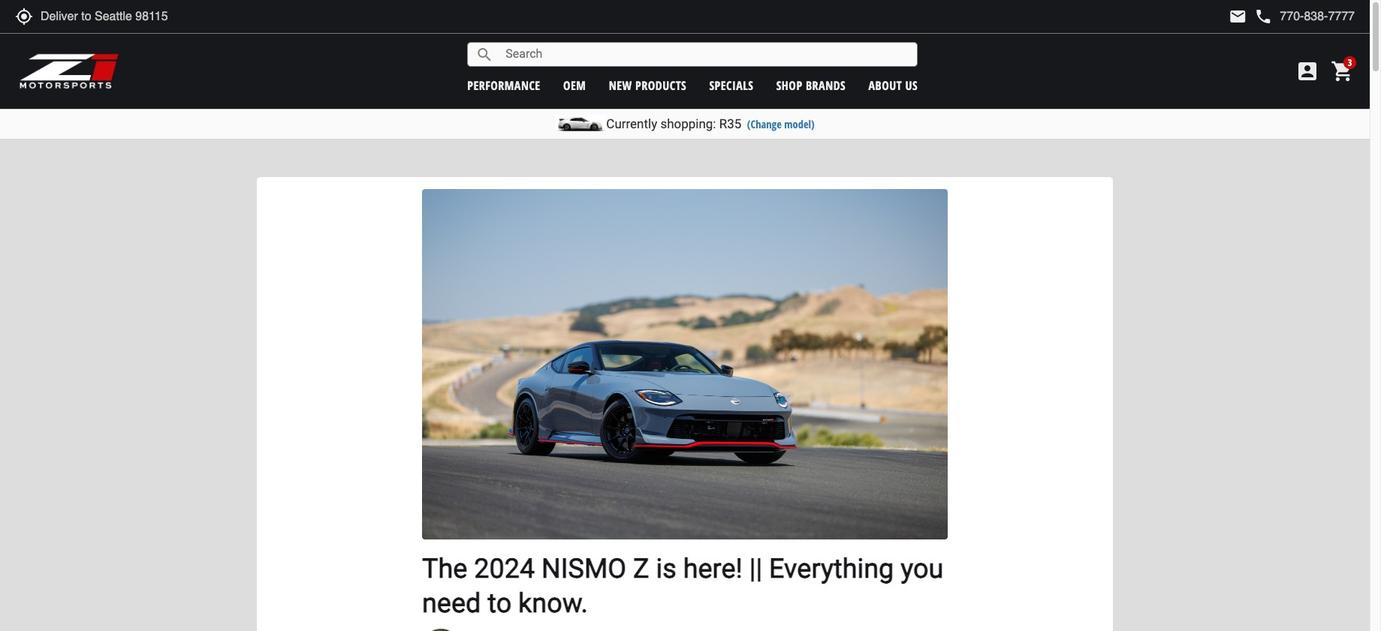 Task type: vqa. For each thing, say whether or not it's contained in the screenshot.
is
yes



Task type: locate. For each thing, give the bounding box(es) containing it.
products
[[636, 77, 687, 94]]

the 2024 nismo z is here! || everything you need to know.
[[422, 553, 944, 620]]

about
[[869, 77, 902, 94]]

mail
[[1229, 8, 1247, 26]]

new
[[609, 77, 632, 94]]

brands
[[806, 77, 846, 94]]

shopping_cart link
[[1327, 59, 1355, 83]]

oem link
[[563, 77, 586, 94]]

mail phone
[[1229, 8, 1273, 26]]

r35
[[719, 116, 742, 131]]

z
[[633, 553, 649, 585]]

performance link
[[467, 77, 541, 94]]

the
[[422, 553, 468, 585]]

about us link
[[869, 77, 918, 94]]

shop brands
[[777, 77, 846, 94]]

account_box
[[1296, 59, 1320, 83]]

know.
[[518, 588, 588, 620]]

everything
[[769, 553, 894, 585]]



Task type: describe. For each thing, give the bounding box(es) containing it.
search
[[476, 45, 494, 63]]

new products
[[609, 77, 687, 94]]

z1 motorsports logo image
[[19, 53, 120, 90]]

(change
[[747, 117, 782, 131]]

specials link
[[710, 77, 754, 94]]

Search search field
[[494, 43, 917, 66]]

new products link
[[609, 77, 687, 94]]

phone link
[[1255, 8, 1355, 26]]

you
[[901, 553, 944, 585]]

us
[[906, 77, 918, 94]]

currently
[[607, 116, 658, 131]]

here!
[[683, 553, 743, 585]]

about us
[[869, 77, 918, 94]]

mail link
[[1229, 8, 1247, 26]]

2024
[[474, 553, 535, 585]]

shop brands link
[[777, 77, 846, 94]]

my_location
[[15, 8, 33, 26]]

nismo
[[542, 553, 627, 585]]

is
[[656, 553, 677, 585]]

||
[[749, 553, 763, 585]]

to
[[488, 588, 512, 620]]

shopping_cart
[[1331, 59, 1355, 83]]

phone
[[1255, 8, 1273, 26]]

shopping:
[[661, 116, 716, 131]]

currently shopping: r35 (change model)
[[607, 116, 815, 131]]

oem
[[563, 77, 586, 94]]

(change model) link
[[747, 117, 815, 131]]

need
[[422, 588, 481, 620]]

model)
[[785, 117, 815, 131]]

performance
[[467, 77, 541, 94]]

specials
[[710, 77, 754, 94]]

account_box link
[[1292, 59, 1324, 83]]

the 2024 nismo z is here! || everything you need to know. image
[[422, 189, 948, 540]]

shop
[[777, 77, 803, 94]]



